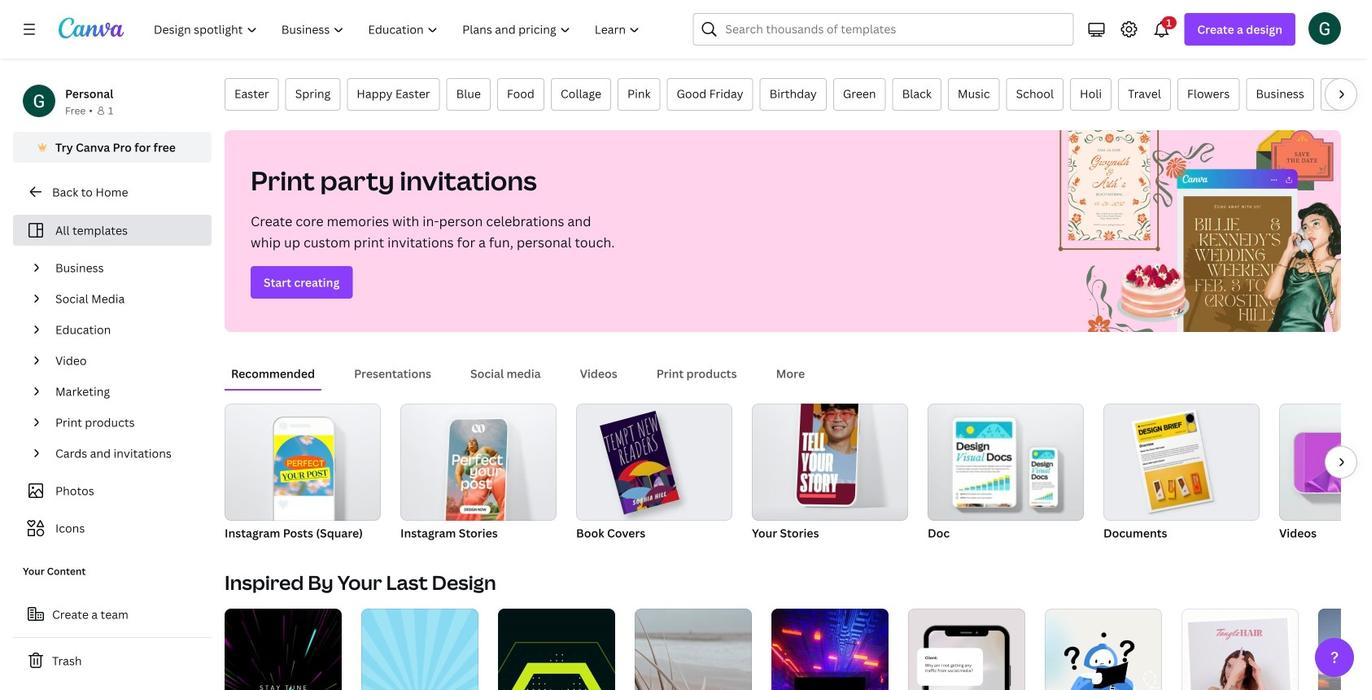 Task type: locate. For each thing, give the bounding box(es) containing it.
doc image
[[928, 404, 1084, 521], [928, 404, 1084, 521]]

greg robinson image
[[1309, 12, 1341, 45]]

instagram story image
[[400, 404, 557, 521], [445, 419, 508, 530]]

None search field
[[693, 13, 1074, 46]]

video image
[[1280, 404, 1367, 521], [1305, 433, 1367, 492]]

Search search field
[[726, 14, 1063, 45]]

book cover image
[[576, 404, 733, 521], [600, 411, 680, 515]]

document image
[[1104, 404, 1260, 521], [1132, 409, 1214, 513]]

instagram post (square) image
[[225, 404, 381, 521], [274, 435, 334, 496]]

your story image
[[796, 394, 859, 505], [752, 404, 908, 521]]



Task type: vqa. For each thing, say whether or not it's contained in the screenshot.
list
no



Task type: describe. For each thing, give the bounding box(es) containing it.
top level navigation element
[[143, 13, 654, 46]]

print party invitations image
[[1039, 130, 1341, 332]]



